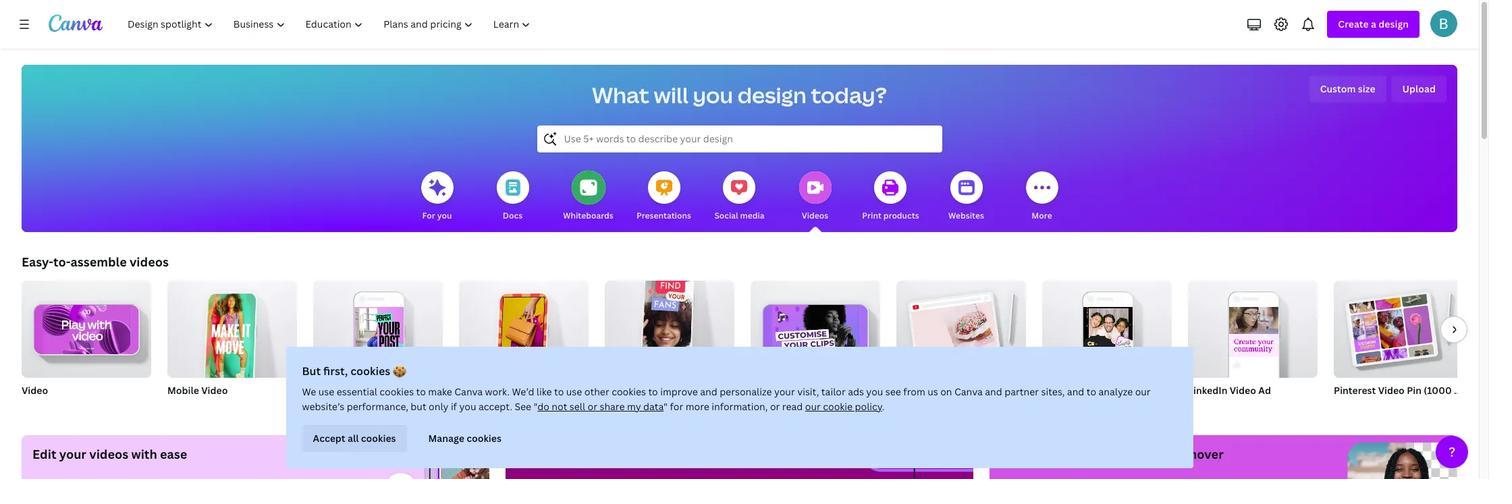 Task type: locate. For each thing, give the bounding box(es) containing it.
1 vertical spatial 1500
[[1363, 402, 1383, 413]]

1 use from the left
[[318, 385, 334, 398]]

1 horizontal spatial use
[[566, 385, 582, 398]]

your right edit
[[59, 446, 86, 462]]

pinterest video pin (1000 × 1500 p 1000 × 1500 px
[[1334, 384, 1489, 413]]

group for the pinterest video pin (1000 × 1500 px) group
[[1334, 275, 1464, 378]]

1 and from the left
[[700, 385, 717, 398]]

ads
[[848, 385, 864, 398]]

1 vertical spatial design
[[738, 80, 807, 109]]

video up edit
[[22, 384, 48, 397]]

our down visit,
[[805, 400, 821, 413]]

group inside the pinterest video pin (1000 × 1500 px) group
[[1334, 275, 1464, 378]]

1 horizontal spatial design
[[1379, 18, 1409, 30]]

0 horizontal spatial your
[[59, 446, 86, 462]]

video up performance,
[[360, 384, 386, 397]]

video up data
[[636, 384, 662, 397]]

and up do not sell or share my data " for more information, or read our cookie policy .
[[700, 385, 717, 398]]

collage
[[1071, 384, 1105, 397]]

video group
[[22, 275, 151, 414]]

print
[[862, 210, 882, 221]]

2 horizontal spatial ×
[[1454, 384, 1459, 397]]

video for pinterest video pin (1000 × 1500 p 1000 × 1500 px
[[1378, 384, 1405, 397]]

1 1920 from the left
[[1188, 402, 1207, 413]]

my
[[627, 400, 641, 413]]

ad up 1920 × 1920 px button
[[1259, 384, 1271, 397]]

use up "website's"
[[318, 385, 334, 398]]

with
[[131, 446, 157, 462]]

what will you design today?
[[592, 80, 887, 109]]

1 horizontal spatial your
[[774, 385, 795, 398]]

use up sell
[[566, 385, 582, 398]]

canva
[[455, 385, 483, 398], [954, 385, 983, 398]]

video up the read
[[793, 384, 819, 397]]

0 horizontal spatial px
[[1237, 402, 1246, 413]]

video up 1920 × 1920 px button
[[1230, 384, 1256, 397]]

video right click
[[1060, 446, 1094, 462]]

tiktok video group
[[605, 273, 734, 414]]

× for 1500
[[1454, 384, 1459, 397]]

0 horizontal spatial youtube
[[751, 384, 790, 397]]

your
[[774, 385, 795, 398], [59, 446, 86, 462]]

px
[[1237, 402, 1246, 413], [1385, 402, 1395, 413]]

only
[[429, 400, 449, 413]]

create
[[1338, 18, 1369, 30]]

ad right 'on'
[[967, 384, 980, 397]]

× for 1920
[[1209, 402, 1213, 413]]

do not sell or share my data " for more information, or read our cookie policy .
[[538, 400, 885, 413]]

youtube up the read
[[751, 384, 790, 397]]

1 horizontal spatial videos
[[130, 254, 169, 270]]

reel
[[507, 384, 527, 397]]

work.
[[485, 385, 510, 398]]

px right 1000
[[1385, 402, 1395, 413]]

size
[[1358, 82, 1375, 95]]

×
[[1454, 384, 1459, 397], [1209, 402, 1213, 413], [1357, 402, 1361, 413]]

× down linkedin
[[1209, 402, 1213, 413]]

0 vertical spatial your
[[774, 385, 795, 398]]

3 and from the left
[[1067, 385, 1084, 398]]

website's
[[302, 400, 344, 413]]

2 ad from the left
[[1259, 384, 1271, 397]]

1 vertical spatial our
[[805, 400, 821, 413]]

we
[[302, 385, 316, 398]]

video for facebook video
[[360, 384, 386, 397]]

from
[[903, 385, 925, 398]]

linkedin
[[1188, 384, 1228, 397]]

1 horizontal spatial and
[[985, 385, 1002, 398]]

video for youtube video
[[793, 384, 819, 397]]

our
[[1135, 385, 1151, 398], [805, 400, 821, 413]]

1 horizontal spatial 1500
[[1461, 384, 1485, 397]]

but first, cookies 🍪 dialog
[[286, 347, 1193, 468]]

None search field
[[537, 126, 942, 153]]

or
[[588, 400, 597, 413], [770, 400, 780, 413]]

" left for
[[664, 400, 668, 413]]

pin
[[1407, 384, 1422, 397]]

video for tiktok video
[[636, 384, 662, 397]]

design up search search field
[[738, 80, 807, 109]]

1 " from the left
[[534, 400, 538, 413]]

group for 'linkedin video ad' "group"
[[1188, 275, 1318, 378]]

all
[[348, 432, 359, 445]]

ad for youtube video ad
[[967, 384, 980, 397]]

and right sites,
[[1067, 385, 1084, 398]]

cookies up 'essential'
[[350, 364, 390, 379]]

create a design button
[[1327, 11, 1420, 38]]

one-click video background remover link
[[990, 435, 1457, 479]]

sites,
[[1041, 385, 1065, 398]]

0 horizontal spatial our
[[805, 400, 821, 413]]

0 vertical spatial our
[[1135, 385, 1151, 398]]

cookies
[[350, 364, 390, 379], [380, 385, 414, 398], [612, 385, 646, 398], [361, 432, 396, 445], [467, 432, 501, 445]]

2 " from the left
[[664, 400, 668, 413]]

0 horizontal spatial canva
[[455, 385, 483, 398]]

first,
[[323, 364, 348, 379]]

cookies down 🍪
[[380, 385, 414, 398]]

top level navigation element
[[119, 11, 542, 38]]

× right 1000
[[1357, 402, 1361, 413]]

video left pin
[[1378, 384, 1405, 397]]

facebook video group
[[313, 275, 443, 414]]

information,
[[712, 400, 768, 413]]

or right sell
[[588, 400, 597, 413]]

you up policy
[[866, 385, 883, 398]]

0 horizontal spatial ×
[[1209, 402, 1213, 413]]

websites button
[[948, 162, 984, 232]]

print products button
[[862, 162, 919, 232]]

1 horizontal spatial ad
[[1259, 384, 1271, 397]]

1 ad from the left
[[967, 384, 980, 397]]

0 vertical spatial design
[[1379, 18, 1409, 30]]

1 to from the left
[[416, 385, 426, 398]]

Search search field
[[564, 126, 915, 152]]

youtube inside group
[[896, 384, 936, 397]]

to
[[416, 385, 426, 398], [554, 385, 564, 398], [648, 385, 658, 398], [1087, 385, 1096, 398]]

1 horizontal spatial canva
[[954, 385, 983, 398]]

0 horizontal spatial use
[[318, 385, 334, 398]]

1500
[[1461, 384, 1485, 397], [1363, 402, 1383, 413]]

facebook
[[313, 384, 357, 397]]

will
[[654, 80, 688, 109]]

3 to from the left
[[648, 385, 658, 398]]

videos left 'with' in the left bottom of the page
[[89, 446, 128, 462]]

instagram reel group
[[459, 275, 589, 414]]

1 canva from the left
[[455, 385, 483, 398]]

click
[[1029, 446, 1057, 462]]

canva right 'on'
[[954, 385, 983, 398]]

2 px from the left
[[1385, 402, 1395, 413]]

video right mobile
[[201, 384, 228, 397]]

group
[[605, 273, 734, 378], [22, 275, 151, 378], [167, 275, 297, 386], [313, 275, 443, 378], [459, 275, 589, 386], [751, 275, 880, 378], [896, 275, 1026, 378], [1042, 275, 1172, 378], [1188, 275, 1318, 378], [1334, 275, 1464, 378]]

canva up 'if'
[[455, 385, 483, 398]]

" right "see"
[[534, 400, 538, 413]]

video collage group
[[1042, 275, 1172, 414]]

youtube video
[[751, 384, 819, 397]]

videos
[[130, 254, 169, 270], [89, 446, 128, 462]]

0 horizontal spatial 1920
[[1188, 402, 1207, 413]]

youtube for youtube video
[[751, 384, 790, 397]]

0 horizontal spatial and
[[700, 385, 717, 398]]

personalize
[[720, 385, 772, 398]]

cookies right all
[[361, 432, 396, 445]]

video collage
[[1042, 384, 1105, 397]]

design right a
[[1379, 18, 1409, 30]]

videos right assemble
[[130, 254, 169, 270]]

youtube for youtube video ad
[[896, 384, 936, 397]]

or left the read
[[770, 400, 780, 413]]

but
[[302, 364, 321, 379]]

essential
[[337, 385, 377, 398]]

we use essential cookies to make canva work. we'd like to use other cookies to improve and personalize your visit, tailor ads you see from us on canva and partner sites, and to analyze our website's performance, but only if you accept. see "
[[302, 385, 1151, 413]]

you inside button
[[437, 210, 452, 221]]

create a design
[[1338, 18, 1409, 30]]

0 horizontal spatial ad
[[967, 384, 980, 397]]

to-
[[53, 254, 71, 270]]

group for facebook video "group"
[[313, 275, 443, 378]]

youtube
[[751, 384, 790, 397], [896, 384, 936, 397]]

edit your videos with ease link
[[22, 435, 489, 479]]

videos
[[802, 210, 828, 221]]

2 to from the left
[[554, 385, 564, 398]]

video for linkedin video ad 1920 × 1920 px
[[1230, 384, 1256, 397]]

you right 'if'
[[459, 400, 476, 413]]

to left analyze
[[1087, 385, 1096, 398]]

1 px from the left
[[1237, 402, 1246, 413]]

(1000
[[1424, 384, 1452, 397]]

video inside pinterest video pin (1000 × 1500 p 1000 × 1500 px
[[1378, 384, 1405, 397]]

and left "partner"
[[985, 385, 1002, 398]]

youtube inside group
[[751, 384, 790, 397]]

ad inside group
[[967, 384, 980, 397]]

presentations button
[[637, 162, 691, 232]]

1 horizontal spatial 1920
[[1215, 402, 1235, 413]]

" inside we use essential cookies to make canva work. we'd like to use other cookies to improve and personalize your visit, tailor ads you see from us on canva and partner sites, and to analyze our website's performance, but only if you accept. see "
[[534, 400, 538, 413]]

our right analyze
[[1135, 385, 1151, 398]]

video right us
[[938, 384, 965, 397]]

0 vertical spatial 1500
[[1461, 384, 1485, 397]]

1 horizontal spatial youtube
[[896, 384, 936, 397]]

pinterest
[[1334, 384, 1376, 397]]

you right for on the top left
[[437, 210, 452, 221]]

to right like
[[554, 385, 564, 398]]

to up data
[[648, 385, 658, 398]]

1 horizontal spatial our
[[1135, 385, 1151, 398]]

facebook video
[[313, 384, 386, 397]]

youtube left 'on'
[[896, 384, 936, 397]]

× inside linkedin video ad 1920 × 1920 px
[[1209, 402, 1213, 413]]

accept all cookies
[[313, 432, 396, 445]]

ad inside linkedin video ad 1920 × 1920 px
[[1259, 384, 1271, 397]]

cookie
[[823, 400, 853, 413]]

2 horizontal spatial and
[[1067, 385, 1084, 398]]

0 horizontal spatial "
[[534, 400, 538, 413]]

edit your videos with ease
[[32, 446, 187, 462]]

group for mobile video group
[[167, 275, 297, 386]]

video inside linkedin video ad 1920 × 1920 px
[[1230, 384, 1256, 397]]

group for the instagram reel group
[[459, 275, 589, 386]]

1 horizontal spatial "
[[664, 400, 668, 413]]

1920
[[1188, 402, 1207, 413], [1215, 402, 1235, 413]]

more
[[1032, 210, 1052, 221]]

1 horizontal spatial px
[[1385, 402, 1395, 413]]

1 horizontal spatial or
[[770, 400, 780, 413]]

px up one-click video background remover link
[[1237, 402, 1246, 413]]

your up the read
[[774, 385, 795, 398]]

to up but
[[416, 385, 426, 398]]

video
[[22, 384, 48, 397], [201, 384, 228, 397], [360, 384, 386, 397], [636, 384, 662, 397], [793, 384, 819, 397], [938, 384, 965, 397], [1042, 384, 1069, 397], [1230, 384, 1256, 397], [1378, 384, 1405, 397], [1060, 446, 1094, 462]]

1 youtube from the left
[[751, 384, 790, 397]]

accept all cookies button
[[302, 425, 407, 452]]

0 horizontal spatial or
[[588, 400, 597, 413]]

1 vertical spatial your
[[59, 446, 86, 462]]

ad for linkedin video ad 1920 × 1920 px
[[1259, 384, 1271, 397]]

1500 left p
[[1461, 384, 1485, 397]]

× right '(1000'
[[1454, 384, 1459, 397]]

0 horizontal spatial 1500
[[1363, 402, 1383, 413]]

but first, cookies 🍪
[[302, 364, 406, 379]]

0 horizontal spatial videos
[[89, 446, 128, 462]]

1500 down pinterest
[[1363, 402, 1383, 413]]

2 youtube from the left
[[896, 384, 936, 397]]



Task type: vqa. For each thing, say whether or not it's contained in the screenshot.
John Smith ICON
no



Task type: describe. For each thing, give the bounding box(es) containing it.
policy
[[855, 400, 882, 413]]

cookies down 'accept.' in the bottom of the page
[[467, 432, 501, 445]]

🍪
[[393, 364, 406, 379]]

video for youtube video ad
[[938, 384, 965, 397]]

one-
[[1000, 446, 1029, 462]]

more button
[[1026, 162, 1058, 232]]

video for mobile video
[[201, 384, 228, 397]]

one-click video background remover
[[1000, 446, 1224, 462]]

tiktok
[[605, 384, 634, 397]]

2 and from the left
[[985, 385, 1002, 398]]

make
[[428, 385, 452, 398]]

like
[[537, 385, 552, 398]]

group for video collage group
[[1042, 275, 1172, 378]]

tiktok video
[[605, 384, 662, 397]]

products
[[883, 210, 919, 221]]

2 or from the left
[[770, 400, 780, 413]]

group for video group on the left of page
[[22, 275, 151, 378]]

sell
[[570, 400, 585, 413]]

px inside linkedin video ad 1920 × 1920 px
[[1237, 402, 1246, 413]]

youtube video group
[[751, 275, 880, 414]]

cookies up my
[[612, 385, 646, 398]]

tailor
[[821, 385, 846, 398]]

for you button
[[421, 162, 453, 232]]

other
[[584, 385, 609, 398]]

4 to from the left
[[1087, 385, 1096, 398]]

today?
[[811, 80, 887, 109]]

you right will
[[693, 80, 733, 109]]

do
[[538, 400, 549, 413]]

custom size button
[[1309, 76, 1386, 103]]

partner
[[1005, 385, 1039, 398]]

whiteboards button
[[563, 162, 613, 232]]

for you
[[422, 210, 452, 221]]

visit,
[[797, 385, 819, 398]]

1000
[[1334, 402, 1355, 413]]

accept
[[313, 432, 345, 445]]

analyze
[[1099, 385, 1133, 398]]

pinterest video pin (1000 × 1500 px) group
[[1334, 275, 1489, 414]]

presentations
[[637, 210, 691, 221]]

remover
[[1171, 446, 1224, 462]]

on
[[940, 385, 952, 398]]

us
[[928, 385, 938, 398]]

do not sell or share my data link
[[538, 400, 664, 413]]

easy-to-assemble videos
[[22, 254, 169, 270]]

design inside dropdown button
[[1379, 18, 1409, 30]]

easy-
[[22, 254, 53, 270]]

p
[[1487, 384, 1489, 397]]

for
[[670, 400, 683, 413]]

.
[[882, 400, 885, 413]]

0 vertical spatial videos
[[130, 254, 169, 270]]

a
[[1371, 18, 1376, 30]]

data
[[643, 400, 664, 413]]

custom size
[[1320, 82, 1375, 95]]

0 horizontal spatial design
[[738, 80, 807, 109]]

social
[[714, 210, 738, 221]]

group for youtube video group
[[751, 275, 880, 378]]

our inside we use essential cookies to make canva work. we'd like to use other cookies to improve and personalize your visit, tailor ads you see from us on canva and partner sites, and to analyze our website's performance, but only if you accept. see "
[[1135, 385, 1151, 398]]

improve
[[660, 385, 698, 398]]

2 use from the left
[[566, 385, 582, 398]]

more
[[686, 400, 709, 413]]

1920 × 1920 px button
[[1188, 401, 1259, 414]]

instagram
[[459, 384, 505, 397]]

brad klo image
[[1430, 10, 1457, 37]]

1 horizontal spatial ×
[[1357, 402, 1361, 413]]

mobile video
[[167, 384, 228, 397]]

share
[[600, 400, 625, 413]]

youtube video ad group
[[896, 275, 1026, 414]]

group for "youtube video ad" group
[[896, 275, 1026, 378]]

see
[[886, 385, 901, 398]]

1 or from the left
[[588, 400, 597, 413]]

not
[[552, 400, 567, 413]]

websites
[[948, 210, 984, 221]]

what
[[592, 80, 649, 109]]

for
[[422, 210, 435, 221]]

edit
[[32, 446, 56, 462]]

custom
[[1320, 82, 1356, 95]]

linkedin video ad 1920 × 1920 px
[[1188, 384, 1271, 413]]

group for tiktok video group
[[605, 273, 734, 378]]

assemble
[[71, 254, 127, 270]]

1 vertical spatial videos
[[89, 446, 128, 462]]

instagram reel
[[459, 384, 527, 397]]

linkedin video ad group
[[1188, 275, 1318, 414]]

video left collage
[[1042, 384, 1069, 397]]

upload button
[[1392, 76, 1447, 103]]

if
[[451, 400, 457, 413]]

we'd
[[512, 385, 534, 398]]

mobile video group
[[167, 275, 297, 414]]

print products
[[862, 210, 919, 221]]

2 1920 from the left
[[1215, 402, 1235, 413]]

social media
[[714, 210, 765, 221]]

accept.
[[479, 400, 512, 413]]

mobile
[[167, 384, 199, 397]]

px inside pinterest video pin (1000 × 1500 p 1000 × 1500 px
[[1385, 402, 1395, 413]]

media
[[740, 210, 765, 221]]

but
[[411, 400, 426, 413]]

manage cookies button
[[418, 425, 512, 452]]

see
[[515, 400, 531, 413]]

2 canva from the left
[[954, 385, 983, 398]]

manage cookies
[[428, 432, 501, 445]]

your inside we use essential cookies to make canva work. we'd like to use other cookies to improve and personalize your visit, tailor ads you see from us on canva and partner sites, and to analyze our website's performance, but only if you accept. see "
[[774, 385, 795, 398]]

performance,
[[347, 400, 408, 413]]

our cookie policy link
[[805, 400, 882, 413]]

youtube video ad
[[896, 384, 980, 397]]



